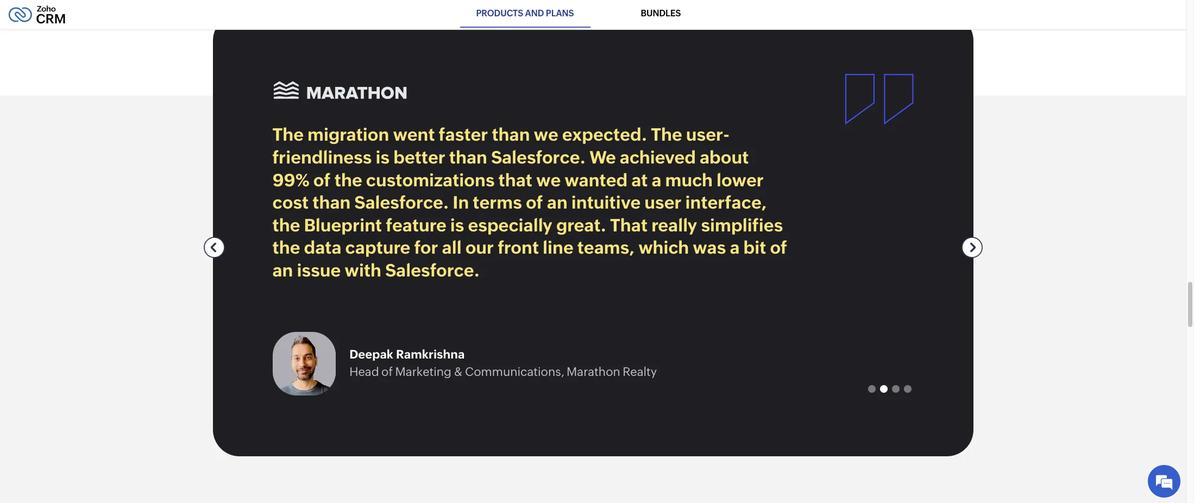 Task type: vqa. For each thing, say whether or not it's contained in the screenshot.
the topmost the
yes



Task type: describe. For each thing, give the bounding box(es) containing it.
interface,
[[685, 192, 767, 213]]

2 the from the left
[[651, 125, 682, 145]]

expected.
[[562, 125, 647, 145]]

2 vertical spatial than
[[313, 192, 351, 213]]

of right bit
[[770, 238, 787, 258]]

achieved
[[620, 147, 696, 167]]

our
[[465, 238, 494, 258]]

which
[[638, 238, 689, 258]]

plans
[[546, 8, 574, 18]]

of inside deepak ramkrishna head of marketing & communications, marathon realty
[[381, 365, 393, 378]]

products
[[476, 8, 523, 18]]

0 vertical spatial than
[[492, 125, 530, 145]]

for
[[414, 238, 438, 258]]

0 vertical spatial salesforce.
[[491, 147, 586, 167]]

products and plans
[[476, 8, 574, 18]]

of down that
[[526, 192, 543, 213]]

user
[[644, 192, 682, 213]]

the migration went faster than we expected. the user- friendliness is better than salesforce. we achieved about 99% of the customizations that we wanted at a much lower cost than salesforce. in terms of an intuitive user interface, the blueprint feature is especially great. that really simplifies the data capture for all our front line teams, which was a bit of an issue with salesforce.
[[272, 125, 787, 280]]

realty
[[623, 365, 657, 378]]

of down friendliness
[[313, 170, 331, 190]]

migration
[[308, 125, 389, 145]]

that
[[499, 170, 532, 190]]

2 vertical spatial salesforce.
[[385, 260, 480, 280]]

user-
[[686, 125, 730, 145]]

0 vertical spatial we
[[534, 125, 558, 145]]

especially
[[468, 215, 552, 235]]

wanted
[[565, 170, 628, 190]]

intuitive
[[571, 192, 641, 213]]

1 vertical spatial salesforce.
[[354, 192, 449, 213]]

1 vertical spatial the
[[272, 215, 300, 235]]

terms
[[473, 192, 522, 213]]

&
[[454, 365, 463, 378]]

cost
[[272, 192, 309, 213]]

better
[[393, 147, 445, 167]]

bundles
[[641, 8, 681, 18]]

capture
[[345, 238, 410, 258]]

1 vertical spatial we
[[536, 170, 561, 190]]

communications,
[[465, 365, 564, 378]]

all
[[442, 238, 462, 258]]

1 vertical spatial than
[[449, 147, 487, 167]]

customizations
[[366, 170, 495, 190]]

0 vertical spatial the
[[335, 170, 362, 190]]

lower
[[717, 170, 764, 190]]



Task type: locate. For each thing, give the bounding box(es) containing it.
0 horizontal spatial a
[[652, 170, 661, 190]]

faster
[[439, 125, 488, 145]]

salesforce. up that
[[491, 147, 586, 167]]

line
[[543, 238, 574, 258]]

of
[[313, 170, 331, 190], [526, 192, 543, 213], [770, 238, 787, 258], [381, 365, 393, 378]]

head
[[349, 365, 379, 378]]

1 vertical spatial an
[[272, 260, 293, 280]]

a
[[652, 170, 661, 190], [730, 238, 740, 258]]

1 horizontal spatial an
[[547, 192, 568, 213]]

deepak ramkrishna head of marketing & communications, marathon realty
[[349, 348, 657, 378]]

about
[[700, 147, 749, 167]]

1 the from the left
[[272, 125, 304, 145]]

0 horizontal spatial an
[[272, 260, 293, 280]]

salesforce. down for
[[385, 260, 480, 280]]

0 horizontal spatial than
[[313, 192, 351, 213]]

than up blueprint
[[313, 192, 351, 213]]

than down faster
[[449, 147, 487, 167]]

deepak
[[349, 348, 393, 361]]

than up that
[[492, 125, 530, 145]]

1 vertical spatial is
[[450, 215, 464, 235]]

1 horizontal spatial a
[[730, 238, 740, 258]]

the left data
[[272, 238, 300, 258]]

blueprint
[[304, 215, 382, 235]]

issue
[[297, 260, 341, 280]]

0 horizontal spatial the
[[272, 125, 304, 145]]

at
[[631, 170, 648, 190]]

an left issue
[[272, 260, 293, 280]]

front
[[498, 238, 539, 258]]

friendliness
[[272, 147, 372, 167]]

is down 'in'
[[450, 215, 464, 235]]

salesforce.
[[491, 147, 586, 167], [354, 192, 449, 213], [385, 260, 480, 280]]

0 vertical spatial a
[[652, 170, 661, 190]]

tab list
[[866, 383, 914, 397]]

2 vertical spatial the
[[272, 238, 300, 258]]

marathon
[[567, 365, 620, 378]]

an up great.
[[547, 192, 568, 213]]

1 vertical spatial a
[[730, 238, 740, 258]]

an
[[547, 192, 568, 213], [272, 260, 293, 280]]

data
[[304, 238, 341, 258]]

we
[[589, 147, 616, 167]]

of right the head
[[381, 365, 393, 378]]

0 vertical spatial is
[[376, 147, 390, 167]]

the up friendliness
[[272, 125, 304, 145]]

bit
[[744, 238, 766, 258]]

the down friendliness
[[335, 170, 362, 190]]

1 horizontal spatial the
[[651, 125, 682, 145]]

the
[[335, 170, 362, 190], [272, 215, 300, 235], [272, 238, 300, 258]]

zoho crm logo image
[[8, 3, 66, 27]]

0 vertical spatial an
[[547, 192, 568, 213]]

we
[[534, 125, 558, 145], [536, 170, 561, 190]]

next arrow image
[[960, 235, 984, 260]]

than
[[492, 125, 530, 145], [449, 147, 487, 167], [313, 192, 351, 213]]

the
[[272, 125, 304, 145], [651, 125, 682, 145]]

previous arrow image
[[202, 235, 226, 260]]

and
[[525, 8, 544, 18]]

is left better
[[376, 147, 390, 167]]

was
[[693, 238, 726, 258]]

the migration went faster than we expected. the user- friendliness is better than salesforce. we achieved about 99% of the customizations that we wanted at a much lower cost than salesforce. in terms of an intuitive user interface, the blueprint feature is especially great. that really simplifies the data capture for all our front line teams, which was a bit of an issue with salesforce. tab panel
[[272, 74, 789, 396]]

the down cost
[[272, 215, 300, 235]]

is
[[376, 147, 390, 167], [450, 215, 464, 235]]

went
[[393, 125, 435, 145]]

1 horizontal spatial is
[[450, 215, 464, 235]]

simplifies
[[701, 215, 783, 235]]

1 horizontal spatial than
[[449, 147, 487, 167]]

the up the achieved
[[651, 125, 682, 145]]

marketing
[[395, 365, 451, 378]]

a right at
[[652, 170, 661, 190]]

with
[[345, 260, 381, 280]]

that
[[610, 215, 648, 235]]

a left bit
[[730, 238, 740, 258]]

teams,
[[577, 238, 635, 258]]

really
[[651, 215, 697, 235]]

much
[[665, 170, 713, 190]]

2 horizontal spatial than
[[492, 125, 530, 145]]

in
[[453, 192, 469, 213]]

99%
[[272, 170, 310, 190]]

0 horizontal spatial is
[[376, 147, 390, 167]]

ramkrishna
[[396, 348, 465, 361]]

feature
[[386, 215, 446, 235]]

great.
[[556, 215, 606, 235]]

salesforce. up the feature on the top of page
[[354, 192, 449, 213]]



